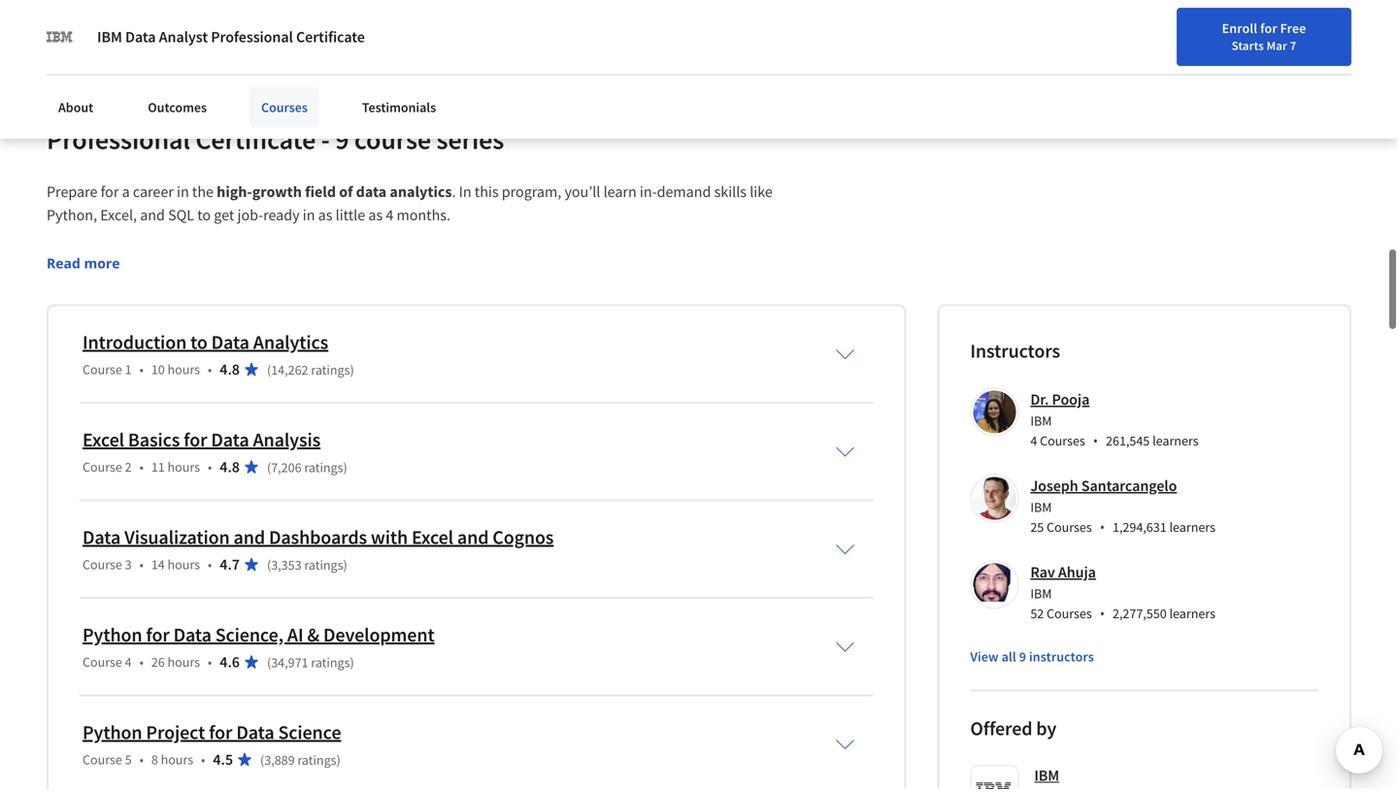 Task type: describe. For each thing, give the bounding box(es) containing it.
new
[[1176, 22, 1201, 40]]

( 14,262 ratings )
[[267, 361, 354, 379]]

read
[[47, 254, 80, 272]]

excel basics for data analysis link
[[83, 428, 321, 452]]

261,545
[[1106, 432, 1150, 449]]

python project for data science
[[83, 720, 341, 745]]

7
[[1290, 38, 1296, 53]]

52
[[1030, 605, 1044, 622]]

enroll for free starts mar 7
[[1222, 19, 1306, 53]]

ibm for joseph santarcangelo
[[1030, 499, 1052, 516]]

ibm right ibm icon
[[97, 27, 122, 47]]

-
[[321, 122, 330, 156]]

testimonials link
[[350, 87, 448, 127]]

a
[[122, 182, 130, 201]]

rav
[[1030, 563, 1055, 582]]

with
[[371, 525, 408, 549]]

3,353
[[271, 556, 301, 574]]

hours for basics
[[168, 458, 200, 476]]

courses inside the "courses" link
[[261, 99, 308, 116]]

course 2 • 11 hours •
[[83, 458, 212, 476]]

python for data science, ai & development
[[83, 623, 435, 647]]

ibm for dr. pooja
[[1030, 412, 1052, 430]]

instructors
[[1029, 648, 1094, 666]]

0 horizontal spatial 9
[[335, 122, 349, 156]]

dr. pooja ibm 4 courses • 261,545 learners
[[1030, 390, 1199, 450]]

project
[[146, 720, 205, 745]]

offered
[[970, 716, 1032, 741]]

ratings for with
[[304, 556, 343, 574]]

4.7
[[220, 555, 240, 574]]

34,971
[[271, 654, 308, 671]]

outcomes
[[148, 99, 207, 116]]

2 as from the left
[[368, 205, 383, 225]]

rav ahuja ibm 52 courses • 2,277,550 learners
[[1030, 563, 1216, 623]]

( for analysis
[[267, 459, 271, 476]]

( for with
[[267, 556, 271, 574]]

course 1 • 10 hours •
[[83, 361, 212, 378]]

skills
[[714, 182, 747, 201]]

14,262
[[271, 361, 308, 379]]

ratings for science
[[297, 751, 336, 769]]

ratings for ai
[[311, 654, 350, 671]]

rav ahuja link
[[1030, 563, 1096, 582]]

3,889
[[264, 751, 295, 769]]

course for introduction to data analytics
[[83, 361, 122, 378]]

enroll
[[1222, 19, 1257, 37]]

cognos
[[493, 525, 554, 549]]

( down analytics
[[267, 361, 271, 379]]

4.8 for data
[[220, 360, 240, 379]]

learners for ahuja
[[1169, 605, 1216, 622]]

all
[[1002, 648, 1016, 666]]

of
[[339, 182, 353, 201]]

. in this program, you'll learn in-demand skills like python, excel, and sql to get job-ready in as little as 4 months.
[[47, 182, 776, 225]]

) for with
[[343, 556, 347, 574]]

( 7,206 ratings )
[[267, 459, 347, 476]]

ratings right '14,262' at the top of the page
[[311, 361, 350, 379]]

to inside . in this program, you'll learn in-demand skills like python, excel, and sql to get job-ready in as little as 4 months.
[[197, 205, 211, 225]]

• right 1
[[139, 361, 144, 378]]

python,
[[47, 205, 97, 225]]

hours for project
[[161, 751, 193, 768]]

coursera image
[[23, 16, 147, 47]]

ready
[[263, 205, 300, 225]]

• right the "3"
[[139, 556, 144, 573]]

• right 2
[[139, 458, 144, 476]]

joseph santarcangelo ibm 25 courses • 1,294,631 learners
[[1030, 476, 1216, 536]]

for for join
[[1341, 25, 1358, 42]]

dr.
[[1030, 390, 1049, 409]]

( for ai
[[267, 654, 271, 671]]

• down excel basics for data analysis link
[[208, 458, 212, 476]]

log in link
[[1251, 19, 1305, 43]]

months.
[[397, 205, 450, 225]]

ibm for rav ahuja
[[1030, 585, 1052, 602]]

8
[[151, 751, 158, 768]]

learners for pooja
[[1152, 432, 1199, 449]]

course for python for data science, ai & development
[[83, 653, 122, 671]]

science,
[[215, 623, 284, 647]]

1 horizontal spatial and
[[234, 525, 265, 549]]

courses link
[[250, 87, 319, 127]]

course for excel basics for data analysis
[[83, 458, 122, 476]]

join for free
[[1312, 25, 1387, 42]]

view all 9 instructors button
[[970, 647, 1094, 666]]

data visualization and dashboards with excel and cognos link
[[83, 525, 554, 549]]

0 horizontal spatial in
[[177, 182, 189, 201]]

find your new career link
[[1110, 19, 1251, 44]]

data visualization and dashboards with excel and cognos
[[83, 525, 554, 549]]

offered by
[[970, 716, 1056, 741]]

( 3,353 ratings )
[[267, 556, 347, 574]]

dr. pooja image
[[973, 391, 1016, 433]]

data left analytics
[[211, 330, 249, 354]]

little
[[336, 205, 365, 225]]

find
[[1120, 22, 1145, 40]]

ahuja
[[1058, 563, 1096, 582]]

( 3,889 ratings )
[[260, 751, 341, 769]]

rav ahuja image
[[973, 564, 1016, 606]]

) for analysis
[[343, 459, 347, 476]]

course for data visualization and dashboards with excel and cognos
[[83, 556, 122, 573]]

hours for visualization
[[168, 556, 200, 573]]

ibm image
[[47, 23, 74, 50]]

4.8 for for
[[220, 457, 240, 477]]

1 vertical spatial certificate
[[196, 122, 316, 156]]

analyst
[[159, 27, 208, 47]]

introduction
[[83, 330, 187, 354]]

free for enroll for free starts mar 7
[[1280, 19, 1306, 37]]

analysis
[[253, 428, 321, 452]]

log
[[1261, 22, 1281, 40]]

santarcangelo
[[1081, 476, 1177, 496]]

• left 26
[[139, 653, 144, 671]]

5
[[125, 751, 132, 768]]

outcomes link
[[136, 87, 218, 127]]

1,294,631
[[1113, 518, 1167, 536]]

courses for dr.
[[1040, 432, 1085, 449]]

introduction to data analytics link
[[83, 330, 328, 354]]

dr. pooja link
[[1030, 390, 1090, 409]]

your
[[1147, 22, 1173, 40]]

introduction to data analytics
[[83, 330, 328, 354]]

ibm data analyst professional certificate
[[97, 27, 365, 47]]

26
[[151, 653, 165, 671]]

for for prepare
[[101, 182, 119, 201]]

starts
[[1232, 38, 1264, 53]]

in for .
[[459, 182, 471, 201]]

analytics
[[390, 182, 452, 201]]

.
[[452, 182, 456, 201]]

• left 8
[[139, 751, 144, 768]]

1
[[125, 361, 132, 378]]

job-
[[237, 205, 263, 225]]

in for log
[[1284, 22, 1295, 40]]

python project for data science link
[[83, 720, 341, 745]]



Task type: vqa. For each thing, say whether or not it's contained in the screenshot.
( 34,971 ratings )
yes



Task type: locate. For each thing, give the bounding box(es) containing it.
course 3 • 14 hours •
[[83, 556, 212, 573]]

course left 26
[[83, 653, 122, 671]]

hours right the 14
[[168, 556, 200, 573]]

free right join in the top right of the page
[[1361, 25, 1387, 42]]

( for science
[[260, 751, 264, 769]]

excel
[[83, 428, 124, 452], [412, 525, 453, 549]]

and down career
[[140, 205, 165, 225]]

4 down 'dr.'
[[1030, 432, 1037, 449]]

python up "course 4 • 26 hours •"
[[83, 623, 142, 647]]

hours right 10
[[168, 361, 200, 378]]

None search field
[[277, 12, 597, 51]]

1 vertical spatial professional
[[47, 122, 190, 156]]

4 inside dr. pooja ibm 4 courses • 261,545 learners
[[1030, 432, 1037, 449]]

about
[[58, 99, 93, 116]]

1 horizontal spatial 9
[[1019, 648, 1026, 666]]

ibm up the "25"
[[1030, 499, 1052, 516]]

0 vertical spatial to
[[197, 205, 211, 225]]

0 horizontal spatial excel
[[83, 428, 124, 452]]

certificate up the "courses" link
[[296, 27, 365, 47]]

courses
[[261, 99, 308, 116], [1040, 432, 1085, 449], [1047, 518, 1092, 536], [1047, 605, 1092, 622]]

course
[[354, 122, 431, 156]]

in left the
[[177, 182, 189, 201]]

11
[[151, 458, 165, 476]]

courses right 52
[[1047, 605, 1092, 622]]

courses inside 'rav ahuja ibm 52 courses • 2,277,550 learners'
[[1047, 605, 1092, 622]]

0 horizontal spatial as
[[318, 205, 332, 225]]

0 vertical spatial in
[[1284, 22, 1295, 40]]

basics
[[128, 428, 180, 452]]

to left get
[[197, 205, 211, 225]]

data up course 3 • 14 hours •
[[83, 525, 121, 549]]

2 horizontal spatial 4
[[1030, 432, 1037, 449]]

for left a
[[101, 182, 119, 201]]

• left "4.7"
[[208, 556, 212, 573]]

course left 5
[[83, 751, 122, 768]]

prepare for a career in the high-growth field of data analytics
[[47, 182, 452, 201]]

career
[[133, 182, 174, 201]]

2 python from the top
[[83, 720, 142, 745]]

0 horizontal spatial 4
[[125, 653, 132, 671]]

python up 5
[[83, 720, 142, 745]]

1 vertical spatial 4.8
[[220, 457, 240, 477]]

to up course 1 • 10 hours • at the left top of page
[[190, 330, 208, 354]]

for
[[1260, 19, 1277, 37], [1341, 25, 1358, 42], [101, 182, 119, 201], [184, 428, 207, 452], [146, 623, 170, 647], [209, 720, 232, 745]]

ibm inside joseph santarcangelo ibm 25 courses • 1,294,631 learners
[[1030, 499, 1052, 516]]

course for python project for data science
[[83, 751, 122, 768]]

2 vertical spatial learners
[[1169, 605, 1216, 622]]

hours right 8
[[161, 751, 193, 768]]

data left analysis
[[211, 428, 249, 452]]

development
[[323, 623, 435, 647]]

&
[[307, 623, 320, 647]]

courses for rav
[[1047, 605, 1092, 622]]

1 horizontal spatial in
[[1284, 22, 1295, 40]]

series
[[436, 122, 504, 156]]

1 python from the top
[[83, 623, 142, 647]]

ibm
[[97, 27, 122, 47], [1030, 412, 1052, 430], [1030, 499, 1052, 516], [1030, 585, 1052, 602], [1034, 766, 1059, 785]]

courses up professional certificate - 9 course series
[[261, 99, 308, 116]]

courses inside dr. pooja ibm 4 courses • 261,545 learners
[[1040, 432, 1085, 449]]

and left cognos
[[457, 525, 489, 549]]

free up 7
[[1280, 19, 1306, 37]]

hours for to
[[168, 361, 200, 378]]

) for ai
[[350, 654, 354, 671]]

in inside . in this program, you'll learn in-demand skills like python, excel, and sql to get job-ready in as little as 4 months.
[[303, 205, 315, 225]]

0 horizontal spatial free
[[1280, 19, 1306, 37]]

python for python for data science, ai & development
[[83, 623, 142, 647]]

prepare
[[47, 182, 98, 201]]

professional certificate - 9 course series
[[47, 122, 504, 156]]

for right basics
[[184, 428, 207, 452]]

sql
[[168, 205, 194, 225]]

1 vertical spatial in
[[459, 182, 471, 201]]

ibm link
[[1034, 766, 1059, 786]]

3 course from the top
[[83, 556, 122, 573]]

course
[[83, 361, 122, 378], [83, 458, 122, 476], [83, 556, 122, 573], [83, 653, 122, 671], [83, 751, 122, 768]]

as down field
[[318, 205, 332, 225]]

certificate up prepare for a career in the high-growth field of data analytics
[[196, 122, 316, 156]]

learners inside 'rav ahuja ibm 52 courses • 2,277,550 learners'
[[1169, 605, 1216, 622]]

0 vertical spatial 4.8
[[220, 360, 240, 379]]

course 5 • 8 hours •
[[83, 751, 205, 768]]

0 vertical spatial professional
[[211, 27, 293, 47]]

in right .
[[459, 182, 471, 201]]

science
[[278, 720, 341, 745]]

1 vertical spatial python
[[83, 720, 142, 745]]

1 horizontal spatial in
[[303, 205, 315, 225]]

0 horizontal spatial and
[[140, 205, 165, 225]]

find your new career
[[1120, 22, 1241, 40]]

excel basics for data analysis
[[83, 428, 321, 452]]

•
[[139, 361, 144, 378], [208, 361, 212, 378], [1093, 432, 1098, 450], [139, 458, 144, 476], [208, 458, 212, 476], [1100, 518, 1105, 536], [139, 556, 144, 573], [208, 556, 212, 573], [1100, 604, 1105, 623], [139, 653, 144, 671], [208, 653, 212, 671], [139, 751, 144, 768], [201, 751, 205, 768]]

free for join for free
[[1361, 25, 1387, 42]]

1 vertical spatial 4
[[1030, 432, 1037, 449]]

ratings down &
[[311, 654, 350, 671]]

and inside . in this program, you'll learn in-demand skills like python, excel, and sql to get job-ready in as little as 4 months.
[[140, 205, 165, 225]]

you'll
[[565, 182, 600, 201]]

) down data visualization and dashboards with excel and cognos link
[[343, 556, 347, 574]]

career
[[1204, 22, 1241, 40]]

4.8 down excel basics for data analysis link
[[220, 457, 240, 477]]

course left 1
[[83, 361, 122, 378]]

in-
[[640, 182, 657, 201]]

0 vertical spatial 4
[[386, 205, 393, 225]]

joseph santarcangelo link
[[1030, 476, 1177, 496]]

professional right the analyst
[[211, 27, 293, 47]]

1 4.8 from the top
[[220, 360, 240, 379]]

1 vertical spatial in
[[303, 205, 315, 225]]

ratings down science
[[297, 751, 336, 769]]

hours right 26
[[168, 653, 200, 671]]

hours for for
[[168, 653, 200, 671]]

mar
[[1267, 38, 1287, 53]]

excel,
[[100, 205, 137, 225]]

excel left basics
[[83, 428, 124, 452]]

in down field
[[303, 205, 315, 225]]

course left 2
[[83, 458, 122, 476]]

( right 4.5
[[260, 751, 264, 769]]

0 vertical spatial 9
[[335, 122, 349, 156]]

2 horizontal spatial and
[[457, 525, 489, 549]]

4 left 26
[[125, 653, 132, 671]]

data up "course 4 • 26 hours •"
[[173, 623, 211, 647]]

high-
[[217, 182, 252, 201]]

) right 7,206
[[343, 459, 347, 476]]

4 inside . in this program, you'll learn in-demand skills like python, excel, and sql to get job-ready in as little as 4 months.
[[386, 205, 393, 225]]

ibm up 52
[[1030, 585, 1052, 602]]

0 vertical spatial excel
[[83, 428, 124, 452]]

• left 4.6
[[208, 653, 212, 671]]

• left 261,545
[[1093, 432, 1098, 450]]

learners right 2,277,550
[[1169, 605, 1216, 622]]

2 course from the top
[[83, 458, 122, 476]]

for up 4.5
[[209, 720, 232, 745]]

professional up a
[[47, 122, 190, 156]]

join for free link
[[1307, 15, 1392, 52]]

joseph santarcangelo image
[[973, 477, 1016, 520]]

4.6
[[220, 652, 240, 672]]

1 horizontal spatial as
[[368, 205, 383, 225]]

(
[[267, 361, 271, 379], [267, 459, 271, 476], [267, 556, 271, 574], [267, 654, 271, 671], [260, 751, 264, 769]]

coursera career certificate image
[[984, 0, 1308, 80]]

log in
[[1261, 22, 1295, 40]]

• inside dr. pooja ibm 4 courses • 261,545 learners
[[1093, 432, 1098, 450]]

0 vertical spatial python
[[83, 623, 142, 647]]

1 horizontal spatial professional
[[211, 27, 293, 47]]

ratings right 7,206
[[304, 459, 343, 476]]

for for python
[[146, 623, 170, 647]]

join
[[1312, 25, 1338, 42]]

ratings for analysis
[[304, 459, 343, 476]]

9 inside view all 9 instructors button
[[1019, 648, 1026, 666]]

2 4.8 from the top
[[220, 457, 240, 477]]

in
[[177, 182, 189, 201], [303, 205, 315, 225]]

1 horizontal spatial 4
[[386, 205, 393, 225]]

learners right 1,294,631
[[1169, 518, 1216, 536]]

courses down the dr. pooja link
[[1040, 432, 1085, 449]]

and up "4.7"
[[234, 525, 265, 549]]

hours right 11 at bottom left
[[168, 458, 200, 476]]

learners for santarcangelo
[[1169, 518, 1216, 536]]

1 vertical spatial learners
[[1169, 518, 1216, 536]]

data
[[125, 27, 156, 47], [211, 330, 249, 354], [211, 428, 249, 452], [83, 525, 121, 549], [173, 623, 211, 647], [236, 720, 274, 745]]

field
[[305, 182, 336, 201]]

learners inside dr. pooja ibm 4 courses • 261,545 learners
[[1152, 432, 1199, 449]]

in inside log in link
[[1284, 22, 1295, 40]]

1 as from the left
[[318, 205, 332, 225]]

ratings down data visualization and dashboards with excel and cognos
[[304, 556, 343, 574]]

analytics
[[253, 330, 328, 354]]

for inside "link"
[[1341, 25, 1358, 42]]

data left the analyst
[[125, 27, 156, 47]]

program,
[[502, 182, 561, 201]]

visualization
[[124, 525, 230, 549]]

joseph
[[1030, 476, 1078, 496]]

in inside . in this program, you'll learn in-demand skills like python, excel, and sql to get job-ready in as little as 4 months.
[[459, 182, 471, 201]]

1 vertical spatial 9
[[1019, 648, 1026, 666]]

0 horizontal spatial in
[[459, 182, 471, 201]]

python for data science, ai & development link
[[83, 623, 435, 647]]

as
[[318, 205, 332, 225], [368, 205, 383, 225]]

professional
[[211, 27, 293, 47], [47, 122, 190, 156]]

4.8 down introduction to data analytics
[[220, 360, 240, 379]]

learners
[[1152, 432, 1199, 449], [1169, 518, 1216, 536], [1169, 605, 1216, 622]]

for up 26
[[146, 623, 170, 647]]

1 vertical spatial to
[[190, 330, 208, 354]]

• inside 'rav ahuja ibm 52 courses • 2,277,550 learners'
[[1100, 604, 1105, 623]]

( down python for data science, ai & development link
[[267, 654, 271, 671]]

dashboards
[[269, 525, 367, 549]]

course left the "3"
[[83, 556, 122, 573]]

1 horizontal spatial free
[[1361, 25, 1387, 42]]

ratings
[[311, 361, 350, 379], [304, 459, 343, 476], [304, 556, 343, 574], [311, 654, 350, 671], [297, 751, 336, 769]]

1 vertical spatial excel
[[412, 525, 453, 549]]

) for science
[[336, 751, 341, 769]]

data up 3,889
[[236, 720, 274, 745]]

5 course from the top
[[83, 751, 122, 768]]

for right join in the top right of the page
[[1341, 25, 1358, 42]]

1 course from the top
[[83, 361, 122, 378]]

excel right "with"
[[412, 525, 453, 549]]

courses inside joseph santarcangelo ibm 25 courses • 1,294,631 learners
[[1047, 518, 1092, 536]]

• left 4.5
[[201, 751, 205, 768]]

learn
[[603, 182, 637, 201]]

data
[[356, 182, 387, 201]]

ibm down by
[[1034, 766, 1059, 785]]

as down data
[[368, 205, 383, 225]]

more
[[84, 254, 120, 272]]

learners inside joseph santarcangelo ibm 25 courses • 1,294,631 learners
[[1169, 518, 1216, 536]]

course 4 • 26 hours •
[[83, 653, 212, 671]]

0 vertical spatial certificate
[[296, 27, 365, 47]]

this
[[475, 182, 499, 201]]

pooja
[[1052, 390, 1090, 409]]

ibm inside 'rav ahuja ibm 52 courses • 2,277,550 learners'
[[1030, 585, 1052, 602]]

) down science
[[336, 751, 341, 769]]

3
[[125, 556, 132, 573]]

• left 2,277,550
[[1100, 604, 1105, 623]]

for up mar
[[1260, 19, 1277, 37]]

2 vertical spatial 4
[[125, 653, 132, 671]]

( down analysis
[[267, 459, 271, 476]]

get
[[214, 205, 234, 225]]

1 horizontal spatial excel
[[412, 525, 453, 549]]

courses right the "25"
[[1047, 518, 1092, 536]]

)
[[350, 361, 354, 379], [343, 459, 347, 476], [343, 556, 347, 574], [350, 654, 354, 671], [336, 751, 341, 769]]

4 down data
[[386, 205, 393, 225]]

learners right 261,545
[[1152, 432, 1199, 449]]

for for enroll
[[1260, 19, 1277, 37]]

for inside enroll for free starts mar 7
[[1260, 19, 1277, 37]]

in right "log"
[[1284, 22, 1295, 40]]

• down introduction to data analytics link
[[208, 361, 212, 378]]

0 vertical spatial learners
[[1152, 432, 1199, 449]]

) right '14,262' at the top of the page
[[350, 361, 354, 379]]

4 course from the top
[[83, 653, 122, 671]]

courses for joseph
[[1047, 518, 1092, 536]]

• inside joseph santarcangelo ibm 25 courses • 1,294,631 learners
[[1100, 518, 1105, 536]]

4
[[386, 205, 393, 225], [1030, 432, 1037, 449], [125, 653, 132, 671]]

demand
[[657, 182, 711, 201]]

9 right the all
[[1019, 648, 1026, 666]]

ibm inside dr. pooja ibm 4 courses • 261,545 learners
[[1030, 412, 1052, 430]]

• left 1,294,631
[[1100, 518, 1105, 536]]

( right "4.7"
[[267, 556, 271, 574]]

free inside "link"
[[1361, 25, 1387, 42]]

ibm down 'dr.'
[[1030, 412, 1052, 430]]

and
[[140, 205, 165, 225], [234, 525, 265, 549], [457, 525, 489, 549]]

python for python project for data science
[[83, 720, 142, 745]]

free inside enroll for free starts mar 7
[[1280, 19, 1306, 37]]

0 horizontal spatial professional
[[47, 122, 190, 156]]

0 vertical spatial in
[[177, 182, 189, 201]]

) down development
[[350, 654, 354, 671]]

25
[[1030, 518, 1044, 536]]

in
[[1284, 22, 1295, 40], [459, 182, 471, 201]]

4.5
[[213, 750, 233, 769]]

9 right -
[[335, 122, 349, 156]]

free
[[1280, 19, 1306, 37], [1361, 25, 1387, 42]]



